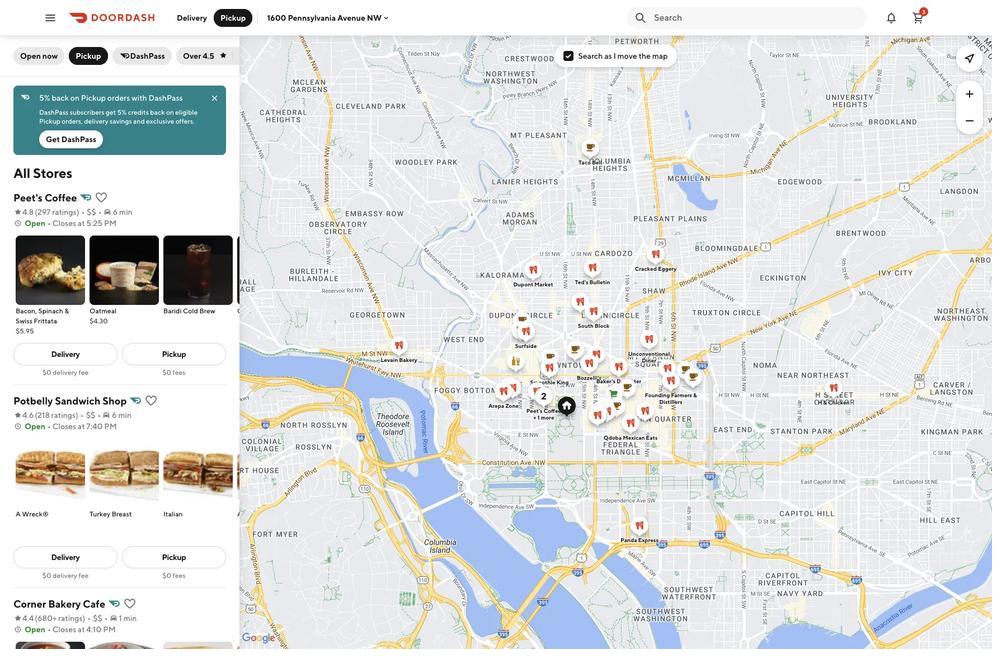 Task type: describe. For each thing, give the bounding box(es) containing it.
1600
[[267, 13, 286, 22]]

all
[[13, 165, 30, 181]]

over
[[183, 52, 201, 60]]

baridi
[[163, 307, 182, 315]]

ratings for sandwich
[[51, 411, 76, 420]]

now
[[42, 52, 58, 60]]

get
[[46, 135, 60, 144]]

search as i move the map
[[579, 52, 668, 60]]

over 4.5
[[183, 52, 214, 60]]

bacon,
[[16, 307, 37, 315]]

potbelly sandwich shop
[[13, 395, 127, 407]]

delivery button
[[170, 9, 214, 27]]

6 min for potbelly sandwich shop
[[112, 411, 132, 420]]

get
[[106, 108, 116, 116]]

latte
[[256, 307, 272, 315]]

• down 218
[[48, 422, 51, 431]]

4.8
[[22, 208, 34, 217]]

$$ for bakery
[[93, 614, 102, 623]]

click to add this store to your saved list image
[[95, 191, 108, 204]]

open • closes at 4:10 pm
[[25, 625, 116, 634]]

subscribers
[[70, 108, 104, 116]]

open now
[[20, 52, 58, 60]]

get dashpass button
[[39, 130, 103, 148]]

open now button
[[13, 47, 64, 65]]

6 for peet's coffee
[[113, 208, 118, 217]]

) for coffee
[[77, 208, 79, 217]]

caffe latte
[[237, 307, 272, 315]]

dashpass subscribers get 5% credits back on eligible pickup orders, delivery savings and exclusive offers.
[[39, 108, 199, 125]]

baridi cold brew button
[[163, 236, 233, 316]]

$$ for sandwich
[[86, 411, 95, 420]]

nw
[[367, 13, 382, 22]]

• down 297 on the left top
[[48, 219, 51, 228]]

oatmeal
[[90, 307, 117, 315]]

baridi cold brew
[[163, 307, 216, 315]]

map
[[653, 52, 668, 60]]

cafe
[[83, 598, 105, 610]]

fee for coffee
[[79, 368, 89, 377]]

at for sandwich
[[78, 422, 85, 431]]

turkey breast image
[[90, 439, 159, 508]]

frittata
[[34, 317, 57, 325]]

min for corner bakery cafe
[[124, 614, 137, 623]]

1 min
[[119, 614, 137, 623]]

stores
[[33, 165, 72, 181]]

zoom in image
[[964, 87, 977, 101]]

peet's coffee
[[13, 192, 77, 204]]

pennsylvania
[[288, 13, 336, 22]]

4:10
[[86, 625, 102, 634]]

• $$ for sandwich
[[80, 411, 95, 420]]

open for peet's
[[25, 219, 45, 228]]

orders
[[107, 93, 130, 102]]

7:40
[[86, 422, 103, 431]]

3 button
[[908, 6, 930, 29]]

• up the 4:10
[[87, 614, 91, 623]]

( for potbelly
[[35, 411, 38, 420]]

pickup down "italian"
[[162, 553, 186, 562]]

map region
[[138, 0, 993, 649]]

caffe
[[237, 307, 255, 315]]

credits
[[128, 108, 149, 116]]

oatmeal $4.30
[[90, 307, 117, 325]]

pickup down baridi
[[162, 350, 186, 359]]

average rating of 4.6 out of 5 element
[[13, 410, 34, 421]]

get dashpass
[[46, 135, 96, 144]]

delivery inside button
[[177, 13, 207, 22]]

breast
[[112, 510, 132, 518]]

( for peet's
[[35, 208, 37, 217]]

1600 pennsylvania avenue nw
[[267, 13, 382, 22]]

( 218 ratings )
[[35, 411, 78, 420]]

closes for sandwich
[[52, 422, 76, 431]]

6 min for peet's coffee
[[113, 208, 133, 217]]

back inside dashpass subscribers get 5% credits back on eligible pickup orders, delivery savings and exclusive offers.
[[150, 108, 165, 116]]

$0 delivery fee for coffee
[[42, 368, 89, 377]]

fee for sandwich
[[79, 572, 89, 580]]

move
[[618, 52, 638, 60]]

italian
[[163, 510, 183, 518]]

search
[[579, 52, 603, 60]]

2 turkey from the left
[[251, 510, 272, 518]]

open • closes at 7:40 pm
[[25, 422, 117, 431]]

• $$ for bakery
[[87, 614, 102, 623]]

avo
[[237, 510, 250, 518]]

• up 7:40
[[98, 411, 101, 420]]

sandwich
[[55, 395, 101, 407]]

( 680+ ratings )
[[35, 614, 85, 623]]

turkey breast button
[[90, 439, 159, 520]]

a wreck® button
[[16, 439, 85, 520]]

a wreck®
[[16, 510, 49, 518]]

exclusive
[[146, 117, 174, 125]]

avenue
[[338, 13, 366, 22]]

& inside bacon, spinach & swiss frittata $5.95
[[65, 307, 69, 315]]

$4.30
[[90, 317, 108, 325]]

corner bakery cafe
[[13, 598, 105, 610]]

delivery link for coffee
[[13, 343, 118, 366]]

dashpass inside get dashpass button
[[62, 135, 96, 144]]

680+
[[38, 614, 57, 623]]

pickup right delivery button
[[221, 13, 246, 22]]

with
[[132, 93, 147, 102]]

swiss
[[16, 317, 33, 325]]

all stores
[[13, 165, 72, 181]]

offers.
[[176, 117, 195, 125]]

italian button
[[163, 439, 233, 520]]

open • closes at 5:25 pm
[[25, 219, 117, 228]]

potbelly
[[13, 395, 53, 407]]

0 horizontal spatial 5%
[[39, 93, 50, 102]]

a wreck® image
[[16, 439, 85, 508]]

click to add this store to your saved list image for shop
[[145, 394, 158, 408]]

218
[[38, 411, 50, 420]]

( for corner
[[35, 614, 38, 623]]

dashpass button
[[112, 47, 172, 65]]

pm for peet's coffee
[[104, 219, 117, 228]]

i
[[614, 52, 616, 60]]

baridi cold brew image
[[163, 236, 233, 305]]

the
[[639, 52, 651, 60]]



Task type: vqa. For each thing, say whether or not it's contained in the screenshot.
middle Click to add this store to your saved list icon
yes



Task type: locate. For each thing, give the bounding box(es) containing it.
open down 4.6
[[25, 422, 45, 431]]

5% back on pickup orders with dashpass
[[39, 93, 183, 102]]

pickup link down baridi
[[122, 343, 226, 366]]

closes down the ( 680+ ratings )
[[52, 625, 76, 634]]

delivery for sandwich
[[51, 553, 80, 562]]

click to add this store to your saved list image up "1 min"
[[123, 597, 137, 611]]

taco bell
[[579, 159, 602, 166], [579, 159, 602, 166]]

1 vertical spatial back
[[150, 108, 165, 116]]

caffe latte button
[[237, 236, 307, 316]]

1 $0 fees from the top
[[163, 368, 186, 377]]

on up "subscribers"
[[70, 93, 80, 102]]

1 horizontal spatial turkey
[[251, 510, 272, 518]]

peet's coffee + 1 more
[[526, 408, 561, 421], [526, 408, 561, 421]]

0 vertical spatial (
[[35, 208, 37, 217]]

back
[[52, 93, 69, 102], [150, 108, 165, 116]]

( right the 4.4
[[35, 614, 38, 623]]

1 vertical spatial at
[[78, 422, 85, 431]]

$$ for coffee
[[87, 208, 96, 217]]

6 for potbelly sandwich shop
[[112, 411, 117, 420]]

2 vertical spatial min
[[124, 614, 137, 623]]

$$ up 7:40
[[86, 411, 95, 420]]

average rating of 4.4 out of 5 element
[[13, 613, 34, 624]]

south block
[[578, 322, 609, 329], [578, 322, 609, 329]]

1 vertical spatial fees
[[173, 572, 186, 580]]

turkey right 'avo'
[[251, 510, 272, 518]]

delivery
[[84, 117, 108, 125], [53, 368, 77, 377], [53, 572, 77, 580]]

0 vertical spatial ratings
[[52, 208, 77, 217]]

1 delivery link from the top
[[13, 343, 118, 366]]

(
[[35, 208, 37, 217], [35, 411, 38, 420], [35, 614, 38, 623]]

click to add this store to your saved list image
[[145, 394, 158, 408], [123, 597, 137, 611]]

Search as I move the map checkbox
[[564, 51, 574, 61]]

delivery link down frittata on the left of the page
[[13, 343, 118, 366]]

south
[[578, 322, 594, 329], [578, 322, 594, 329]]

1 vertical spatial pm
[[104, 422, 117, 431]]

smoothie king
[[530, 379, 569, 386], [530, 379, 569, 386]]

pm for corner bakery cafe
[[103, 625, 116, 634]]

1 $0 delivery fee from the top
[[42, 368, 89, 377]]

1 fees from the top
[[173, 368, 186, 377]]

$0 delivery fee up potbelly sandwich shop
[[42, 368, 89, 377]]

qdoba
[[604, 434, 622, 441], [604, 434, 622, 441]]

pickup inside dashpass subscribers get 5% credits back on eligible pickup orders, delivery savings and exclusive offers.
[[39, 117, 60, 125]]

0 vertical spatial on
[[70, 93, 80, 102]]

5% up get
[[39, 93, 50, 102]]

powered by google image
[[242, 633, 275, 644]]

corner
[[13, 598, 46, 610]]

h & chicken
[[818, 399, 850, 406], [818, 399, 850, 406]]

dashpass
[[130, 52, 165, 60], [149, 93, 183, 102], [39, 108, 68, 116], [62, 135, 96, 144]]

0 horizontal spatial pickup button
[[69, 47, 108, 65]]

ratings for coffee
[[52, 208, 77, 217]]

0 vertical spatial )
[[77, 208, 79, 217]]

0 vertical spatial fees
[[173, 368, 186, 377]]

closes down ( 297 ratings )
[[52, 219, 76, 228]]

$$ up 5:25
[[87, 208, 96, 217]]

dupont market
[[513, 281, 553, 288], [513, 281, 553, 288]]

on up exclusive
[[166, 108, 174, 116]]

orders,
[[62, 117, 83, 125]]

5% inside dashpass subscribers get 5% credits back on eligible pickup orders, delivery savings and exclusive offers.
[[117, 108, 127, 116]]

levain bakery
[[381, 357, 417, 363], [381, 357, 417, 363]]

click to add this store to your saved list image right shop
[[145, 394, 158, 408]]

0 vertical spatial closes
[[52, 219, 76, 228]]

0 vertical spatial $0 delivery fee
[[42, 368, 89, 377]]

pickup link for potbelly sandwich shop
[[122, 546, 226, 569]]

1 horizontal spatial on
[[166, 108, 174, 116]]

• down 680+
[[48, 625, 51, 634]]

a
[[16, 510, 21, 518]]

1 closes from the top
[[52, 219, 76, 228]]

cracked eggery
[[635, 265, 677, 272], [635, 265, 677, 272]]

1 horizontal spatial back
[[150, 108, 165, 116]]

1 pickup link from the top
[[122, 343, 226, 366]]

$0 delivery fee
[[42, 368, 89, 377], [42, 572, 89, 580]]

notification bell image
[[885, 11, 899, 24]]

delivery up corner bakery cafe
[[53, 572, 77, 580]]

+
[[533, 414, 536, 421], [533, 414, 536, 421]]

0 horizontal spatial click to add this store to your saved list image
[[123, 597, 137, 611]]

1 vertical spatial )
[[76, 411, 78, 420]]

2 vertical spatial delivery
[[53, 572, 77, 580]]

2 vertical spatial • $$
[[87, 614, 102, 623]]

and
[[133, 117, 145, 125]]

back up orders,
[[52, 93, 69, 102]]

1 vertical spatial $0 delivery fee
[[42, 572, 89, 580]]

6 up open • closes at 5:25 pm at top
[[113, 208, 118, 217]]

1 vertical spatial 6
[[112, 411, 117, 420]]

bacon, spinach & swiss frittata image
[[16, 236, 85, 305]]

0 horizontal spatial on
[[70, 93, 80, 102]]

3 at from the top
[[78, 625, 85, 634]]

$0 delivery fee up corner bakery cafe
[[42, 572, 89, 580]]

bozzelli's
[[577, 375, 602, 381], [577, 375, 602, 381]]

unconventional
[[628, 350, 670, 357], [628, 350, 670, 357]]

ratings up open • closes at 7:40 pm
[[51, 411, 76, 420]]

( 297 ratings )
[[35, 208, 79, 217]]

2 ( from the top
[[35, 411, 38, 420]]

0 vertical spatial pickup button
[[214, 9, 253, 27]]

1 at from the top
[[78, 219, 85, 228]]

peet's
[[13, 192, 43, 204], [526, 408, 543, 414], [526, 408, 543, 414]]

delivery up potbelly sandwich shop
[[53, 368, 77, 377]]

2 fees from the top
[[173, 572, 186, 580]]

0 vertical spatial 5%
[[39, 93, 50, 102]]

$0 fees
[[163, 368, 186, 377], [163, 572, 186, 580]]

2 $0 delivery fee from the top
[[42, 572, 89, 580]]

0 vertical spatial min
[[119, 208, 133, 217]]

2 closes from the top
[[52, 422, 76, 431]]

2 vertical spatial closes
[[52, 625, 76, 634]]

block
[[595, 322, 609, 329], [595, 322, 609, 329]]

2 vertical spatial (
[[35, 614, 38, 623]]

over 4.5 button
[[176, 47, 251, 65]]

297
[[37, 208, 51, 217]]

1 vertical spatial (
[[35, 411, 38, 420]]

oatmeal image
[[90, 236, 159, 305]]

0 vertical spatial pickup link
[[122, 343, 226, 366]]

4.6
[[22, 411, 34, 420]]

open
[[20, 52, 41, 60], [25, 219, 45, 228], [25, 422, 45, 431], [25, 625, 45, 634]]

delivery for coffee
[[53, 368, 77, 377]]

savings
[[110, 117, 132, 125]]

1 vertical spatial fee
[[79, 572, 89, 580]]

cold
[[183, 307, 198, 315]]

as
[[605, 52, 612, 60]]

pickup up get
[[39, 117, 60, 125]]

1 vertical spatial pickup button
[[69, 47, 108, 65]]

mexican
[[623, 434, 645, 441], [623, 434, 645, 441]]

eligible
[[175, 108, 198, 116]]

0 vertical spatial back
[[52, 93, 69, 102]]

at for coffee
[[78, 219, 85, 228]]

1 vertical spatial 5%
[[117, 108, 127, 116]]

delivery for coffee
[[51, 350, 80, 359]]

• down sandwich
[[80, 411, 84, 420]]

delivery down "subscribers"
[[84, 117, 108, 125]]

$0 fees for potbelly sandwich shop
[[163, 572, 186, 580]]

1 horizontal spatial pickup button
[[214, 9, 253, 27]]

) for sandwich
[[76, 411, 78, 420]]

avo turkey button
[[237, 439, 307, 520]]

pickup link down "italian"
[[122, 546, 226, 569]]

1 vertical spatial 6 min
[[112, 411, 132, 420]]

1 turkey from the left
[[90, 510, 110, 518]]

pickup up "subscribers"
[[81, 93, 106, 102]]

1
[[538, 414, 540, 421], [538, 414, 540, 421], [119, 614, 122, 623]]

pm right the 4:10
[[103, 625, 116, 634]]

closes down ( 218 ratings )
[[52, 422, 76, 431]]

$5.95
[[16, 327, 34, 335]]

1 vertical spatial closes
[[52, 422, 76, 431]]

turkey
[[90, 510, 110, 518], [251, 510, 272, 518]]

1 horizontal spatial 5%
[[117, 108, 127, 116]]

distillers
[[659, 399, 683, 405], [659, 399, 683, 405]]

2 vertical spatial at
[[78, 625, 85, 634]]

)
[[77, 208, 79, 217], [76, 411, 78, 420], [83, 614, 85, 623]]

bozzelli's qdoba mexican eats
[[577, 375, 658, 441], [577, 375, 658, 441]]

open down the 4.4
[[25, 625, 45, 634]]

delivery link for sandwich
[[13, 546, 118, 569]]

baker's daughter
[[596, 378, 641, 385], [596, 378, 641, 385]]

diner
[[642, 357, 656, 364], [642, 357, 656, 364]]

farmers
[[671, 392, 692, 399], [671, 392, 692, 399]]

turkey breast
[[90, 510, 132, 518]]

4 items, open order cart image
[[912, 11, 925, 24]]

2 delivery link from the top
[[13, 546, 118, 569]]

delivery up corner bakery cafe
[[51, 553, 80, 562]]

delivery up "over"
[[177, 13, 207, 22]]

1 vertical spatial • $$
[[80, 411, 95, 420]]

1 vertical spatial ratings
[[51, 411, 76, 420]]

eats
[[646, 434, 658, 441], [646, 434, 658, 441]]

$$ up the 4:10
[[93, 614, 102, 623]]

more
[[541, 414, 554, 421], [541, 414, 554, 421]]

1 vertical spatial delivery
[[53, 368, 77, 377]]

3
[[923, 8, 926, 15]]

1600 pennsylvania avenue nw button
[[267, 13, 391, 22]]

delivery for sandwich
[[53, 572, 77, 580]]

0 vertical spatial 6 min
[[113, 208, 133, 217]]

shop
[[103, 395, 127, 407]]

$0 delivery fee for sandwich
[[42, 572, 89, 580]]

open for potbelly
[[25, 422, 45, 431]]

min for peet's coffee
[[119, 208, 133, 217]]

2 pickup link from the top
[[122, 546, 226, 569]]

1 vertical spatial delivery
[[51, 350, 80, 359]]

1 vertical spatial delivery link
[[13, 546, 118, 569]]

0 vertical spatial fee
[[79, 368, 89, 377]]

• $$ for coffee
[[81, 208, 96, 217]]

0 horizontal spatial turkey
[[90, 510, 110, 518]]

pickup link for peet's coffee
[[122, 343, 226, 366]]

smoothie
[[530, 379, 555, 386], [530, 379, 555, 386]]

fees for peet's coffee
[[173, 368, 186, 377]]

0 vertical spatial delivery link
[[13, 343, 118, 366]]

0 vertical spatial $$
[[87, 208, 96, 217]]

delivery down frittata on the left of the page
[[51, 350, 80, 359]]

&
[[65, 307, 69, 315], [693, 392, 697, 399], [693, 392, 697, 399], [823, 399, 827, 406], [823, 399, 827, 406]]

2 vertical spatial $$
[[93, 614, 102, 623]]

closes
[[52, 219, 76, 228], [52, 422, 76, 431], [52, 625, 76, 634]]

min
[[119, 208, 133, 217], [118, 411, 132, 420], [124, 614, 137, 623]]

open left now
[[20, 52, 41, 60]]

arepa
[[488, 403, 504, 409], [488, 403, 504, 409]]

chicken
[[828, 399, 850, 406], [828, 399, 850, 406]]

( right 4.8 on the top of page
[[35, 208, 37, 217]]

ratings for bakery
[[58, 614, 83, 623]]

$0 fees for peet's coffee
[[163, 368, 186, 377]]

zoom out image
[[964, 114, 977, 128]]

6 min up open • closes at 5:25 pm at top
[[113, 208, 133, 217]]

3 closes from the top
[[52, 625, 76, 634]]

italian image
[[163, 439, 233, 508]]

• up open • closes at 5:25 pm at top
[[81, 208, 85, 217]]

delivery link
[[13, 343, 118, 366], [13, 546, 118, 569]]

0 vertical spatial delivery
[[84, 117, 108, 125]]

• $$ up 7:40
[[80, 411, 95, 420]]

2 vertical spatial pm
[[103, 625, 116, 634]]

open for corner
[[25, 625, 45, 634]]

recenter the map image
[[964, 52, 977, 65]]

open inside button
[[20, 52, 41, 60]]

2 vertical spatial ratings
[[58, 614, 83, 623]]

pickup button
[[214, 9, 253, 27], [69, 47, 108, 65]]

taco
[[579, 159, 591, 166], [579, 159, 591, 166]]

0 vertical spatial pm
[[104, 219, 117, 228]]

on inside dashpass subscribers get 5% credits back on eligible pickup orders, delivery savings and exclusive offers.
[[166, 108, 174, 116]]

fee up cafe
[[79, 572, 89, 580]]

pickup button up over 4.5 button
[[214, 9, 253, 27]]

1 horizontal spatial click to add this store to your saved list image
[[145, 394, 158, 408]]

back up exclusive
[[150, 108, 165, 116]]

delivery inside dashpass subscribers get 5% credits back on eligible pickup orders, delivery savings and exclusive offers.
[[84, 117, 108, 125]]

1 vertical spatial $$
[[86, 411, 95, 420]]

0 vertical spatial 6
[[113, 208, 118, 217]]

closes for bakery
[[52, 625, 76, 634]]

2 vertical spatial delivery
[[51, 553, 80, 562]]

spinach
[[38, 307, 63, 315]]

open menu image
[[44, 11, 57, 24]]

1 vertical spatial min
[[118, 411, 132, 420]]

) down cafe
[[83, 614, 85, 623]]

• $$ up 5:25
[[81, 208, 96, 217]]

• $$ up the 4:10
[[87, 614, 102, 623]]

0 vertical spatial $0 fees
[[163, 368, 186, 377]]

market
[[534, 281, 553, 288], [534, 281, 553, 288]]

fee up sandwich
[[79, 368, 89, 377]]

open down 4.8 on the top of page
[[25, 219, 45, 228]]

4.4
[[22, 614, 34, 623]]

1 vertical spatial on
[[166, 108, 174, 116]]

dashpass up orders,
[[39, 108, 68, 116]]

1 ( from the top
[[35, 208, 37, 217]]

dashpass inside dashpass button
[[130, 52, 165, 60]]

brew
[[200, 307, 216, 315]]

) for bakery
[[83, 614, 85, 623]]

pickup button right now
[[69, 47, 108, 65]]

fees for potbelly sandwich shop
[[173, 572, 186, 580]]

5:25
[[86, 219, 103, 228]]

avo turkey
[[237, 510, 272, 518]]

ratings up open • closes at 4:10 pm
[[58, 614, 83, 623]]

turkey left breast on the bottom of page
[[90, 510, 110, 518]]

pm right 7:40
[[104, 422, 117, 431]]

closes for coffee
[[52, 219, 76, 228]]

pickup right now
[[76, 52, 101, 60]]

5% up savings
[[117, 108, 127, 116]]

at left 5:25
[[78, 219, 85, 228]]

0 vertical spatial delivery
[[177, 13, 207, 22]]

1 vertical spatial pickup link
[[122, 546, 226, 569]]

2 $0 fees from the top
[[163, 572, 186, 580]]

dashpass inside dashpass subscribers get 5% credits back on eligible pickup orders, delivery savings and exclusive offers.
[[39, 108, 68, 116]]

• down cafe
[[105, 614, 108, 623]]

pm right 5:25
[[104, 219, 117, 228]]

3 ( from the top
[[35, 614, 38, 623]]

wreck®
[[22, 510, 49, 518]]

2 vertical spatial )
[[83, 614, 85, 623]]

6 min down shop
[[112, 411, 132, 420]]

• up 5:25
[[98, 208, 102, 217]]

delivery link up corner bakery cafe
[[13, 546, 118, 569]]

ratings up open • closes at 5:25 pm at top
[[52, 208, 77, 217]]

at left 7:40
[[78, 422, 85, 431]]

0 vertical spatial click to add this store to your saved list image
[[145, 394, 158, 408]]

min for potbelly sandwich shop
[[118, 411, 132, 420]]

Store search: begin typing to search for stores available on DoorDash text field
[[654, 11, 860, 24]]

0 vertical spatial at
[[78, 219, 85, 228]]

at left the 4:10
[[78, 625, 85, 634]]

( right 4.6
[[35, 411, 38, 420]]

6 down shop
[[112, 411, 117, 420]]

pm for potbelly sandwich shop
[[104, 422, 117, 431]]

at for bakery
[[78, 625, 85, 634]]

0 horizontal spatial back
[[52, 93, 69, 102]]

) up open • closes at 5:25 pm at top
[[77, 208, 79, 217]]

2 at from the top
[[78, 422, 85, 431]]

dashpass up exclusive
[[149, 93, 183, 102]]

1 fee from the top
[[79, 368, 89, 377]]

) up open • closes at 7:40 pm
[[76, 411, 78, 420]]

levain
[[381, 357, 398, 363], [381, 357, 398, 363]]

2 fee from the top
[[79, 572, 89, 580]]

1 vertical spatial click to add this store to your saved list image
[[123, 597, 137, 611]]

click to add this store to your saved list image for cafe
[[123, 597, 137, 611]]

bacon, spinach & swiss frittata $5.95
[[16, 307, 69, 335]]

1 vertical spatial $0 fees
[[163, 572, 186, 580]]

0 vertical spatial • $$
[[81, 208, 96, 217]]

average rating of 4.8 out of 5 element
[[13, 207, 34, 218]]

dashpass down orders,
[[62, 135, 96, 144]]

4.5
[[203, 52, 214, 60]]

fees
[[173, 368, 186, 377], [173, 572, 186, 580]]

dashpass up with
[[130, 52, 165, 60]]



